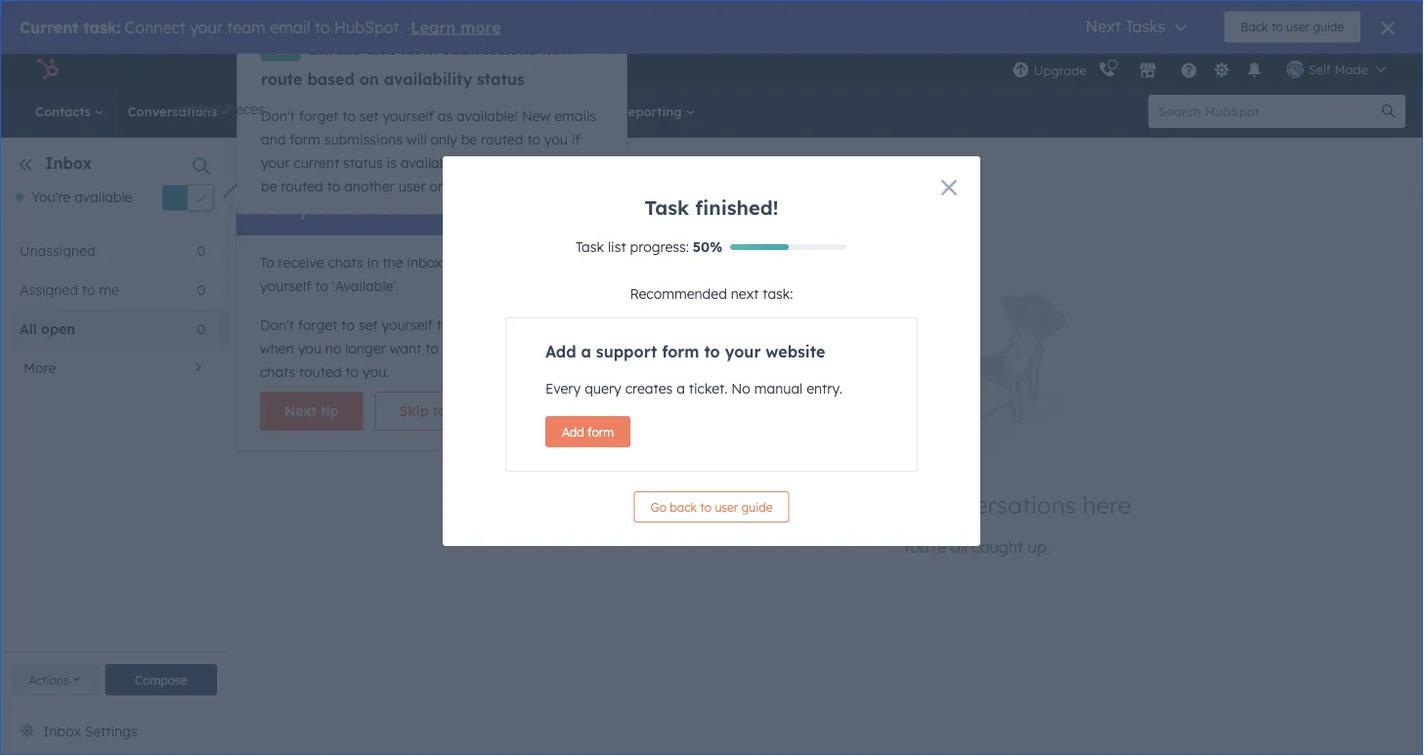 Task type: locate. For each thing, give the bounding box(es) containing it.
in
[[367, 254, 379, 271]]

and inside don't forget to set yourself as available! new emails and form submissions will only be routed to you if your current status is available. otherwise, they will be routed to another user or go unassigned.
[[261, 131, 286, 148]]

1 horizontal spatial no
[[821, 491, 854, 520]]

status up the available!
[[477, 69, 525, 88]]

1 horizontal spatial new
[[522, 107, 551, 124]]

status inside emails and form submissions now route based on availability status
[[477, 69, 525, 88]]

1 vertical spatial inbox
[[43, 724, 81, 741]]

to down receive
[[315, 278, 329, 295]]

1 vertical spatial you
[[298, 340, 322, 357]]

open for no
[[861, 491, 916, 520]]

submissions up is
[[324, 131, 403, 148]]

you inside don't forget to set yourself as available! new emails and form submissions will only be routed to you if your current status is available. otherwise, they will be routed to another user or go unassigned.
[[544, 131, 568, 148]]

0 vertical spatial routed
[[481, 131, 523, 148]]

2 0 from the top
[[197, 281, 205, 298]]

and
[[365, 39, 395, 59], [261, 131, 286, 148]]

1 vertical spatial form
[[290, 131, 321, 148]]

availability
[[384, 69, 472, 88], [349, 196, 459, 220]]

form right emails
[[400, 39, 438, 59]]

new up route
[[269, 45, 293, 57]]

be
[[461, 131, 477, 148], [261, 177, 277, 195]]

don't inside don't forget to set yourself as available! new emails and form submissions will only be routed to you if your current status is available. otherwise, they will be routed to another user or go unassigned.
[[261, 107, 295, 124]]

help image
[[1181, 63, 1199, 80]]

you're
[[31, 189, 71, 206], [902, 538, 947, 558]]

yourself left as
[[383, 107, 434, 124]]

set right inbox,
[[450, 254, 469, 271]]

1 vertical spatial forget
[[298, 317, 338, 334]]

help button
[[1173, 54, 1206, 85]]

all
[[951, 538, 968, 558]]

1 vertical spatial and
[[261, 131, 286, 148]]

don't up when
[[260, 317, 294, 334]]

you left if
[[544, 131, 568, 148]]

0 vertical spatial availability
[[384, 69, 472, 88]]

chats down when
[[260, 364, 296, 381]]

you're inside the no open conversations here main content
[[902, 538, 947, 558]]

upgrade image
[[1013, 62, 1030, 80]]

1 horizontal spatial submissions
[[443, 39, 537, 59]]

inbox inside the 'inbox settings' link
[[43, 724, 81, 741]]

you're for you're available
[[31, 189, 71, 206]]

yourself inside don't forget to set yourself as available! new emails and form submissions will only be routed to you if your current status is available. otherwise, they will be routed to another user or go unassigned.
[[383, 107, 434, 124]]

yourself inside don't forget to set yourself to away when you no longer want to have chats routed to you.
[[382, 317, 433, 334]]

0 vertical spatial inbox
[[45, 154, 92, 173]]

1 vertical spatial chats
[[260, 364, 296, 381]]

0 for to
[[197, 281, 205, 298]]

availability down user
[[349, 196, 459, 220]]

0 horizontal spatial status
[[343, 154, 383, 171]]

inbox for inbox
[[45, 154, 92, 173]]

set
[[360, 107, 379, 124], [450, 254, 469, 271], [359, 317, 378, 334]]

notifications button
[[1239, 54, 1272, 85]]

notifications image
[[1247, 63, 1264, 80]]

want
[[390, 340, 422, 357]]

2 vertical spatial yourself
[[382, 317, 433, 334]]

form
[[400, 39, 438, 59], [290, 131, 321, 148]]

status inside don't forget to set yourself as available! new emails and form submissions will only be routed to you if your current status is available. otherwise, they will be routed to another user or go unassigned.
[[343, 154, 383, 171]]

open right all
[[41, 320, 75, 337]]

routed down no
[[299, 364, 342, 381]]

0 vertical spatial your
[[261, 154, 290, 171]]

unassigned
[[20, 242, 96, 259]]

you
[[544, 131, 568, 148], [298, 340, 322, 357]]

new
[[269, 45, 293, 57], [522, 107, 551, 124]]

form inside don't forget to set yourself as available! new emails and form submissions will only be routed to you if your current status is available. otherwise, they will be routed to another user or go unassigned.
[[290, 131, 321, 148]]

1 vertical spatial no
[[821, 491, 854, 520]]

0 horizontal spatial submissions
[[324, 131, 403, 148]]

0 horizontal spatial you
[[298, 340, 322, 357]]

0 horizontal spatial and
[[261, 131, 286, 148]]

submissions inside emails and form submissions now route based on availability status
[[443, 39, 537, 59]]

yourself inside to receive chats in the inbox, set yourself to 'available'.
[[260, 278, 311, 295]]

don't
[[261, 107, 295, 124], [260, 317, 294, 334]]

0 horizontal spatial will
[[407, 131, 427, 148]]

the
[[383, 254, 403, 271]]

upgrade
[[1034, 63, 1087, 79]]

1 horizontal spatial conversations
[[923, 491, 1077, 520]]

0 horizontal spatial open
[[41, 320, 75, 337]]

2 vertical spatial routed
[[299, 364, 342, 381]]

calling icon image
[[1099, 61, 1116, 79]]

1 vertical spatial open
[[861, 491, 916, 520]]

0 vertical spatial forget
[[299, 107, 339, 124]]

0 vertical spatial be
[[461, 131, 477, 148]]

to
[[342, 107, 356, 124], [527, 131, 541, 148], [327, 177, 341, 195], [315, 278, 329, 295], [82, 281, 95, 298], [341, 317, 355, 334], [437, 317, 450, 334], [426, 340, 439, 357], [346, 364, 359, 381]]

emails
[[309, 39, 361, 59]]

settings
[[85, 724, 137, 741]]

1 vertical spatial you're
[[902, 538, 947, 558]]

self made button
[[1276, 54, 1398, 85]]

routed for when
[[299, 364, 342, 381]]

submissions
[[443, 39, 537, 59], [324, 131, 403, 148]]

ruby anderson image
[[1288, 61, 1305, 78]]

chats left in
[[328, 254, 363, 271]]

inbox
[[45, 154, 92, 173], [43, 724, 81, 741]]

you left no
[[298, 340, 322, 357]]

0 vertical spatial open
[[41, 320, 75, 337]]

menu
[[1011, 54, 1400, 85]]

1 horizontal spatial and
[[365, 39, 395, 59]]

will left only
[[407, 131, 427, 148]]

3 0 from the top
[[197, 320, 205, 337]]

0 horizontal spatial no
[[322, 207, 342, 224]]

be right only
[[461, 131, 477, 148]]

will
[[407, 131, 427, 148], [570, 154, 591, 171]]

to down based
[[342, 107, 356, 124]]

no for no conversations
[[322, 207, 342, 224]]

caught
[[972, 538, 1024, 558]]

don't forget to set yourself to away when you no longer want to have chats routed to you.
[[260, 317, 489, 381]]

yourself for be
[[383, 107, 434, 124]]

search image
[[1383, 105, 1396, 118]]

conversations down another
[[345, 207, 435, 224]]

0 vertical spatial set
[[360, 107, 379, 124]]

1 vertical spatial 0
[[197, 281, 205, 298]]

inbox left settings
[[43, 724, 81, 741]]

set inside don't forget to set yourself as available! new emails and form submissions will only be routed to you if your current status is available. otherwise, they will be routed to another user or go unassigned.
[[360, 107, 379, 124]]

tour
[[433, 403, 461, 420]]

yourself up want
[[382, 317, 433, 334]]

1 horizontal spatial open
[[861, 491, 916, 520]]

chats
[[328, 254, 363, 271], [260, 364, 296, 381]]

you.
[[363, 364, 389, 381]]

your inside don't forget to set yourself as available! new emails and form submissions will only be routed to you if your current status is available. otherwise, they will be routed to another user or go unassigned.
[[261, 154, 290, 171]]

routed down current
[[281, 177, 323, 195]]

open up you're all caught up.
[[861, 491, 916, 520]]

to up they
[[527, 131, 541, 148]]

form inside emails and form submissions now route based on availability status
[[400, 39, 438, 59]]

1 horizontal spatial status
[[477, 69, 525, 88]]

1 horizontal spatial your
[[298, 196, 343, 220]]

new left emails
[[522, 107, 551, 124]]

set up longer
[[359, 317, 378, 334]]

to
[[260, 254, 275, 271]]

2 vertical spatial 0
[[197, 320, 205, 337]]

0 vertical spatial form
[[400, 39, 438, 59]]

conversations
[[345, 207, 435, 224], [923, 491, 1077, 520]]

inbox settings
[[43, 724, 137, 741]]

next
[[285, 403, 317, 420]]

forget inside don't forget to set yourself as available! new emails and form submissions will only be routed to you if your current status is available. otherwise, they will be routed to another user or go unassigned.
[[299, 107, 339, 124]]

form up current
[[290, 131, 321, 148]]

1 vertical spatial submissions
[[324, 131, 403, 148]]

1 vertical spatial set
[[450, 254, 469, 271]]

0 vertical spatial chats
[[328, 254, 363, 271]]

1 vertical spatial routed
[[281, 177, 323, 195]]

set your availability
[[260, 196, 459, 220]]

to left have
[[426, 340, 439, 357]]

0 vertical spatial yourself
[[383, 107, 434, 124]]

1 horizontal spatial you
[[544, 131, 568, 148]]

0 vertical spatial 0
[[197, 242, 205, 259]]

search button
[[1373, 95, 1406, 128]]

0 vertical spatial status
[[477, 69, 525, 88]]

chats inside to receive chats in the inbox, set yourself to 'available'.
[[328, 254, 363, 271]]

and up on
[[365, 39, 395, 59]]

0 vertical spatial submissions
[[443, 39, 537, 59]]

1 horizontal spatial form
[[400, 39, 438, 59]]

open
[[41, 320, 75, 337], [861, 491, 916, 520]]

0 vertical spatial and
[[365, 39, 395, 59]]

don't down route
[[261, 107, 295, 124]]

set down on
[[360, 107, 379, 124]]

your left current
[[261, 154, 290, 171]]

and down route
[[261, 131, 286, 148]]

set for to
[[359, 317, 378, 334]]

routed for new
[[481, 131, 523, 148]]

availability up as
[[384, 69, 472, 88]]

away
[[454, 317, 489, 334]]

forget inside don't forget to set yourself to away when you no longer want to have chats routed to you.
[[298, 317, 338, 334]]

available.
[[401, 154, 462, 171]]

set
[[260, 196, 292, 220]]

you're left all
[[902, 538, 947, 558]]

0 vertical spatial you're
[[31, 189, 71, 206]]

user
[[399, 177, 426, 195]]

they
[[538, 154, 567, 171]]

longer
[[345, 340, 386, 357]]

status up another
[[343, 154, 383, 171]]

routed
[[481, 131, 523, 148], [281, 177, 323, 195], [299, 364, 342, 381]]

1 vertical spatial new
[[522, 107, 551, 124]]

1 vertical spatial don't
[[260, 317, 294, 334]]

you're available image
[[16, 194, 23, 202]]

1 horizontal spatial chats
[[328, 254, 363, 271]]

open inside main content
[[861, 491, 916, 520]]

inbox up you're available
[[45, 154, 92, 173]]

yourself
[[383, 107, 434, 124], [260, 278, 311, 295], [382, 317, 433, 334]]

1 vertical spatial yourself
[[260, 278, 311, 295]]

2 vertical spatial set
[[359, 317, 378, 334]]

your right set
[[298, 196, 343, 220]]

1 vertical spatial conversations
[[923, 491, 1077, 520]]

status
[[477, 69, 525, 88], [343, 154, 383, 171]]

1 vertical spatial status
[[343, 154, 383, 171]]

yourself down receive
[[260, 278, 311, 295]]

0 vertical spatial no
[[322, 207, 342, 224]]

0 vertical spatial don't
[[261, 107, 295, 124]]

0 horizontal spatial form
[[290, 131, 321, 148]]

set inside to receive chats in the inbox, set yourself to 'available'.
[[450, 254, 469, 271]]

to left me
[[82, 281, 95, 298]]

0
[[197, 242, 205, 259], [197, 281, 205, 298], [197, 320, 205, 337]]

0 horizontal spatial you're
[[31, 189, 71, 206]]

routed up 'otherwise,'
[[481, 131, 523, 148]]

0 vertical spatial new
[[269, 45, 293, 57]]

forget down based
[[299, 107, 339, 124]]

you inside don't forget to set yourself to away when you no longer want to have chats routed to you.
[[298, 340, 322, 357]]

skip
[[399, 403, 429, 420]]

routed inside don't forget to set yourself to away when you no longer want to have chats routed to you.
[[299, 364, 342, 381]]

forget up no
[[298, 317, 338, 334]]

be up set
[[261, 177, 277, 195]]

set inside don't forget to set yourself to away when you no longer want to have chats routed to you.
[[359, 317, 378, 334]]

close image
[[592, 43, 603, 55]]

submissions up the available!
[[443, 39, 537, 59]]

0 horizontal spatial your
[[261, 154, 290, 171]]

you're right you're available "image"
[[31, 189, 71, 206]]

0 horizontal spatial conversations
[[345, 207, 435, 224]]

conversations up caught
[[923, 491, 1077, 520]]

0 vertical spatial you
[[544, 131, 568, 148]]

1 horizontal spatial you're
[[902, 538, 947, 558]]

otherwise,
[[466, 154, 535, 171]]

will down if
[[570, 154, 591, 171]]

if
[[572, 131, 581, 148]]

0 horizontal spatial chats
[[260, 364, 296, 381]]

0 horizontal spatial be
[[261, 177, 277, 195]]

don't inside don't forget to set yourself to away when you no longer want to have chats routed to you.
[[260, 317, 294, 334]]

1 vertical spatial will
[[570, 154, 591, 171]]

forget for form
[[299, 107, 339, 124]]



Task type: vqa. For each thing, say whether or not it's contained in the screenshot.
bottommost Inbox
yes



Task type: describe. For each thing, give the bounding box(es) containing it.
when
[[260, 340, 294, 357]]

made
[[1335, 61, 1369, 77]]

1 0 from the top
[[197, 242, 205, 259]]

only
[[431, 131, 457, 148]]

inbox settings link
[[43, 721, 137, 744]]

you're all caught up.
[[902, 538, 1051, 558]]

unassigned.
[[468, 177, 545, 195]]

no open conversations here
[[821, 491, 1131, 520]]

skip tour button
[[375, 392, 485, 431]]

assigned to me
[[20, 281, 119, 298]]

on
[[360, 69, 379, 88]]

to inside to receive chats in the inbox, set yourself to 'available'.
[[315, 278, 329, 295]]

emails and form submissions now route based on availability status
[[261, 39, 574, 88]]

to down current
[[327, 177, 341, 195]]

to up have
[[437, 317, 450, 334]]

all open
[[20, 320, 75, 337]]

1 horizontal spatial be
[[461, 131, 477, 148]]

up.
[[1028, 538, 1051, 558]]

0 horizontal spatial new
[[269, 45, 293, 57]]

and inside emails and form submissions now route based on availability status
[[365, 39, 395, 59]]

1 vertical spatial your
[[298, 196, 343, 220]]

menu containing self made
[[1011, 54, 1400, 85]]

calling icon button
[[1091, 56, 1124, 82]]

set for as
[[360, 107, 379, 124]]

don't forget to set yourself as available! new emails and form submissions will only be routed to you if your current status is available. otherwise, they will be routed to another user or go unassigned.
[[261, 107, 596, 195]]

don't for don't forget to set yourself as available! new emails and form submissions will only be routed to you if your current status is available. otherwise, they will be routed to another user or go unassigned.
[[261, 107, 295, 124]]

next tip
[[285, 403, 339, 420]]

you're for you're all caught up.
[[902, 538, 947, 558]]

route
[[261, 69, 303, 88]]

is
[[387, 154, 397, 171]]

marketplaces image
[[1140, 63, 1158, 80]]

to up no
[[341, 317, 355, 334]]

submissions inside don't forget to set yourself as available! new emails and form submissions will only be routed to you if your current status is available. otherwise, they will be routed to another user or go unassigned.
[[324, 131, 403, 148]]

no open conversations here main content
[[230, 138, 1424, 756]]

go
[[447, 177, 464, 195]]

0 for open
[[197, 320, 205, 337]]

no
[[325, 340, 342, 357]]

settings image
[[1214, 62, 1231, 80]]

actions button
[[12, 665, 97, 696]]

settings link
[[1210, 59, 1235, 80]]

hubspot image
[[35, 58, 59, 81]]

Search HubSpot search field
[[1149, 95, 1389, 128]]

next tip button
[[260, 392, 363, 431]]

yourself for chats
[[382, 317, 433, 334]]

chats inside don't forget to set yourself to away when you no longer want to have chats routed to you.
[[260, 364, 296, 381]]

receive
[[278, 254, 324, 271]]

1 vertical spatial availability
[[349, 196, 459, 220]]

skip tour
[[399, 403, 461, 420]]

newest
[[448, 158, 498, 175]]

emails
[[555, 107, 596, 124]]

have
[[443, 340, 474, 357]]

1 vertical spatial be
[[261, 177, 277, 195]]

inbox for inbox settings
[[43, 724, 81, 741]]

now
[[542, 39, 574, 59]]

forget for longer
[[298, 317, 338, 334]]

me
[[99, 281, 119, 298]]

availability inside emails and form submissions now route based on availability status
[[384, 69, 472, 88]]

available!
[[457, 107, 518, 124]]

here
[[1083, 491, 1131, 520]]

actions
[[28, 673, 69, 688]]

newest button
[[435, 147, 524, 186]]

current
[[294, 154, 339, 171]]

new inside don't forget to set yourself as available! new emails and form submissions will only be routed to you if your current status is available. otherwise, they will be routed to another user or go unassigned.
[[522, 107, 551, 124]]

another
[[344, 177, 395, 195]]

as
[[438, 107, 453, 124]]

1 horizontal spatial will
[[570, 154, 591, 171]]

0 vertical spatial will
[[407, 131, 427, 148]]

no conversations
[[322, 207, 435, 224]]

you're available
[[31, 189, 132, 206]]

to left you.
[[346, 364, 359, 381]]

available
[[74, 189, 132, 206]]

'available'.
[[332, 278, 399, 295]]

more
[[23, 359, 56, 376]]

self made
[[1309, 61, 1369, 77]]

or
[[430, 177, 443, 195]]

compose button
[[105, 665, 217, 696]]

no for no open conversations here
[[821, 491, 854, 520]]

all
[[20, 320, 37, 337]]

marketplaces button
[[1128, 54, 1169, 85]]

0 vertical spatial conversations
[[345, 207, 435, 224]]

don't for don't forget to set yourself to away when you no longer want to have chats routed to you.
[[260, 317, 294, 334]]

self
[[1309, 61, 1332, 77]]

open for all
[[41, 320, 75, 337]]

hubspot link
[[23, 58, 73, 81]]

tip
[[321, 403, 339, 420]]

inbox,
[[407, 254, 446, 271]]

based
[[307, 69, 355, 88]]

compose
[[135, 673, 187, 688]]

assigned
[[20, 281, 78, 298]]

to receive chats in the inbox, set yourself to 'available'.
[[260, 254, 469, 295]]



